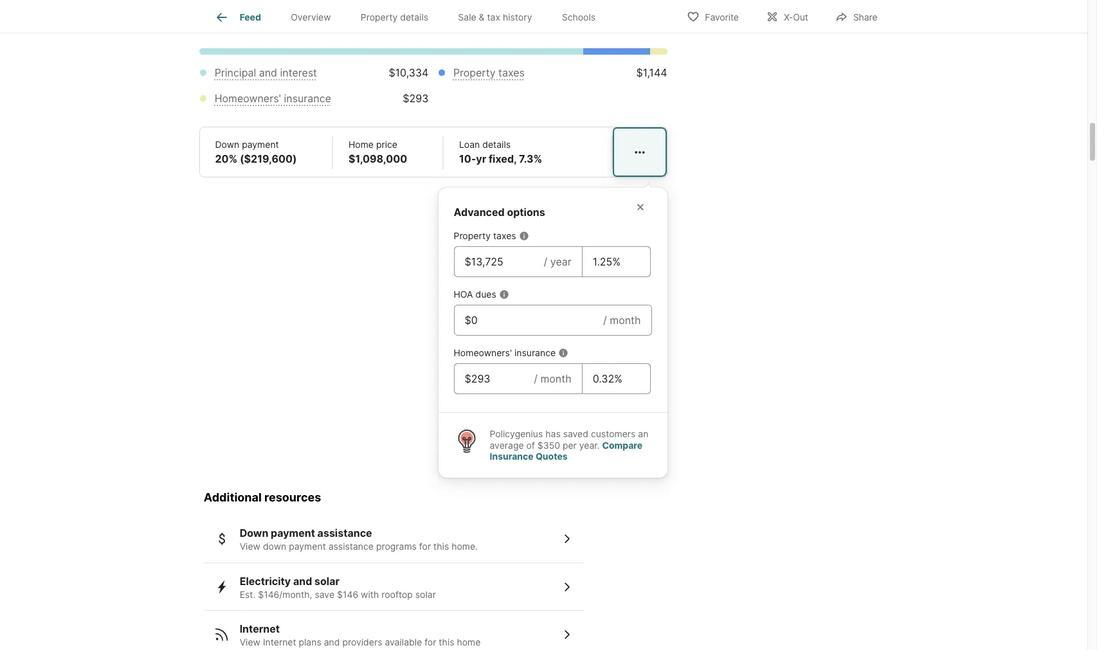 Task type: vqa. For each thing, say whether or not it's contained in the screenshot.
1,250
no



Task type: locate. For each thing, give the bounding box(es) containing it.
compare insurance quotes
[[490, 440, 642, 462]]

$350
[[537, 440, 560, 451]]

get pre-approved button
[[534, 2, 667, 33]]

0 horizontal spatial per
[[263, 7, 290, 27]]

down inside down payment assistance view down payment assistance programs for this home.
[[240, 527, 268, 540]]

1 vertical spatial /
[[603, 314, 607, 327]]

tab list
[[199, 0, 621, 33]]

payment up ($219,600)
[[242, 139, 279, 150]]

$11,771
[[199, 7, 259, 27]]

policygenius
[[490, 428, 543, 439]]

share
[[853, 11, 877, 22]]

down up down
[[240, 527, 268, 540]]

rooftop
[[381, 589, 413, 600]]

insurance
[[490, 451, 533, 462]]

for
[[419, 541, 431, 552], [424, 637, 436, 648]]

assistance
[[317, 527, 372, 540], [328, 541, 374, 552]]

0 vertical spatial taxes
[[498, 66, 525, 79]]

taxes down advanced options
[[493, 230, 516, 241]]

/ month
[[603, 314, 641, 327], [534, 372, 571, 385]]

taxes down history
[[498, 66, 525, 79]]

1 horizontal spatial and
[[293, 575, 312, 588]]

0 vertical spatial insurance
[[284, 92, 331, 105]]

month for hoa dues
[[610, 314, 641, 327]]

tooltip containing advanced options
[[438, 178, 906, 478]]

this inside the internet view internet plans and providers available for this home
[[439, 637, 454, 648]]

insurance inside tooltip
[[514, 347, 556, 358]]

homeowners' down dues
[[454, 347, 512, 358]]

and inside electricity and solar est. $146/month, save                  $146 with rooftop solar
[[293, 575, 312, 588]]

taxes inside tooltip
[[493, 230, 516, 241]]

and right plans at the left bottom of page
[[324, 637, 340, 648]]

for right programs
[[419, 541, 431, 552]]

schools tab
[[547, 2, 610, 33]]

details left the sale
[[400, 12, 428, 23]]

and
[[259, 66, 277, 79], [293, 575, 312, 588], [324, 637, 340, 648]]

solar up save
[[314, 575, 340, 588]]

1 horizontal spatial insurance
[[514, 347, 556, 358]]

feed
[[240, 12, 261, 23]]

this inside down payment assistance view down payment assistance programs for this home.
[[433, 541, 449, 552]]

0 vertical spatial month
[[294, 7, 347, 27]]

homeowners'
[[215, 92, 281, 105], [454, 347, 512, 358]]

$10,334
[[389, 66, 428, 79]]

electricity and solar est. $146/month, save                  $146 with rooftop solar
[[240, 575, 436, 600]]

homeowners' insurance
[[215, 92, 331, 105], [454, 347, 556, 358]]

view left down
[[240, 541, 260, 552]]

details inside loan details 10-yr fixed, 7.3%
[[482, 139, 511, 150]]

0 horizontal spatial insurance
[[284, 92, 331, 105]]

plans
[[299, 637, 321, 648]]

1 vertical spatial and
[[293, 575, 312, 588]]

down inside down payment 20% ($219,600)
[[215, 139, 239, 150]]

2 vertical spatial and
[[324, 637, 340, 648]]

sale
[[458, 12, 476, 23]]

home price $1,098,000
[[349, 139, 407, 165]]

electricity
[[240, 575, 291, 588]]

1 horizontal spatial details
[[482, 139, 511, 150]]

per down saved
[[563, 440, 577, 451]]

0 horizontal spatial and
[[259, 66, 277, 79]]

feed link
[[214, 10, 261, 25]]

0 vertical spatial per
[[263, 7, 290, 27]]

details up fixed,
[[482, 139, 511, 150]]

details inside tab
[[400, 12, 428, 23]]

1 vertical spatial payment
[[271, 527, 315, 540]]

&
[[479, 12, 485, 23]]

2 view from the top
[[240, 637, 260, 648]]

0 vertical spatial for
[[419, 541, 431, 552]]

2 horizontal spatial month
[[610, 314, 641, 327]]

2 vertical spatial /
[[534, 372, 538, 385]]

an
[[638, 428, 648, 439]]

providers
[[342, 637, 382, 648]]

2 horizontal spatial and
[[324, 637, 340, 648]]

principal
[[215, 66, 256, 79]]

insurance
[[284, 92, 331, 105], [514, 347, 556, 358]]

1 vertical spatial view
[[240, 637, 260, 648]]

payment
[[242, 139, 279, 150], [271, 527, 315, 540], [289, 541, 326, 552]]

0 vertical spatial this
[[433, 541, 449, 552]]

property down the sale
[[453, 66, 496, 79]]

1 vertical spatial taxes
[[493, 230, 516, 241]]

view down est.
[[240, 637, 260, 648]]

/ for property taxes
[[544, 255, 547, 268]]

per inside policygenius has saved customers an average of $350 per year.
[[563, 440, 577, 451]]

this left 'home'
[[439, 637, 454, 648]]

0 horizontal spatial details
[[400, 12, 428, 23]]

property details tab
[[346, 2, 443, 33]]

0 vertical spatial assistance
[[317, 527, 372, 540]]

1 vertical spatial solar
[[415, 589, 436, 600]]

property up $10,334
[[361, 12, 398, 23]]

0 vertical spatial payment
[[242, 139, 279, 150]]

7.3%
[[519, 153, 542, 165]]

20%
[[215, 153, 238, 165]]

homeowners' down principal
[[215, 92, 281, 105]]

2 horizontal spatial /
[[603, 314, 607, 327]]

$293
[[403, 92, 428, 105]]

solar right rooftop
[[415, 589, 436, 600]]

1 horizontal spatial homeowners' insurance
[[454, 347, 556, 358]]

property taxes down advanced
[[454, 230, 516, 241]]

solar
[[314, 575, 340, 588], [415, 589, 436, 600]]

property
[[361, 12, 398, 23], [453, 66, 496, 79], [454, 230, 491, 241]]

property inside tab
[[361, 12, 398, 23]]

1 vertical spatial down
[[240, 527, 268, 540]]

0 vertical spatial / month
[[603, 314, 641, 327]]

fixed,
[[489, 153, 517, 165]]

0 vertical spatial details
[[400, 12, 428, 23]]

internet left plans at the left bottom of page
[[263, 637, 296, 648]]

average
[[490, 440, 524, 451]]

0 horizontal spatial /
[[534, 372, 538, 385]]

this left home.
[[433, 541, 449, 552]]

and inside the internet view internet plans and providers available for this home
[[324, 637, 340, 648]]

homeowners' insurance inside tooltip
[[454, 347, 556, 358]]

advanced
[[454, 206, 505, 219]]

2 vertical spatial payment
[[289, 541, 326, 552]]

0 vertical spatial property
[[361, 12, 398, 23]]

1 vertical spatial homeowners'
[[454, 347, 512, 358]]

property inside tooltip
[[454, 230, 491, 241]]

1 view from the top
[[240, 541, 260, 552]]

property down advanced
[[454, 230, 491, 241]]

history
[[503, 12, 532, 23]]

favorite button
[[676, 3, 750, 29]]

payment inside down payment 20% ($219,600)
[[242, 139, 279, 150]]

/
[[544, 255, 547, 268], [603, 314, 607, 327], [534, 372, 538, 385]]

1 vertical spatial property
[[453, 66, 496, 79]]

1 horizontal spatial /
[[544, 255, 547, 268]]

$146/month,
[[258, 589, 312, 600]]

1 horizontal spatial solar
[[415, 589, 436, 600]]

($219,600)
[[240, 153, 297, 165]]

1 horizontal spatial per
[[563, 440, 577, 451]]

1 vertical spatial this
[[439, 637, 454, 648]]

sale & tax history tab
[[443, 2, 547, 33]]

1 vertical spatial month
[[610, 314, 641, 327]]

view
[[240, 541, 260, 552], [240, 637, 260, 648]]

resources
[[264, 490, 321, 504]]

overview tab
[[276, 2, 346, 33]]

sale & tax history
[[458, 12, 532, 23]]

0 horizontal spatial homeowners'
[[215, 92, 281, 105]]

compare
[[602, 440, 642, 451]]

1 vertical spatial homeowners' insurance
[[454, 347, 556, 358]]

and up $146/month,
[[293, 575, 312, 588]]

hoa
[[454, 289, 473, 300]]

additional resources
[[204, 490, 321, 504]]

principal and interest link
[[215, 66, 317, 79]]

1 vertical spatial details
[[482, 139, 511, 150]]

lightbulb icon image
[[454, 428, 479, 454]]

0 vertical spatial and
[[259, 66, 277, 79]]

1 vertical spatial property taxes
[[454, 230, 516, 241]]

yr
[[476, 153, 486, 165]]

2 vertical spatial month
[[540, 372, 571, 385]]

tooltip
[[438, 178, 906, 478]]

per
[[263, 7, 290, 27], [563, 440, 577, 451]]

0 vertical spatial solar
[[314, 575, 340, 588]]

None text field
[[465, 254, 533, 270], [593, 254, 640, 270], [465, 254, 533, 270], [593, 254, 640, 270]]

options
[[507, 206, 545, 219]]

0 horizontal spatial homeowners' insurance
[[215, 92, 331, 105]]

0 horizontal spatial / month
[[534, 372, 571, 385]]

1 vertical spatial / month
[[534, 372, 571, 385]]

property taxes
[[453, 66, 525, 79], [454, 230, 516, 241]]

homeowners' insurance down principal and interest link in the left of the page
[[215, 92, 331, 105]]

and up homeowners' insurance link
[[259, 66, 277, 79]]

down
[[215, 139, 239, 150], [240, 527, 268, 540]]

property taxes down sale & tax history tab
[[453, 66, 525, 79]]

internet
[[240, 623, 280, 635], [263, 637, 296, 648]]

down up 20%
[[215, 139, 239, 150]]

0 vertical spatial down
[[215, 139, 239, 150]]

1 vertical spatial insurance
[[514, 347, 556, 358]]

$11,771 per month
[[199, 7, 347, 27]]

additional
[[204, 490, 262, 504]]

None text field
[[465, 313, 593, 328], [465, 371, 524, 387], [593, 371, 640, 387], [465, 313, 593, 328], [465, 371, 524, 387], [593, 371, 640, 387]]

month
[[294, 7, 347, 27], [610, 314, 641, 327], [540, 372, 571, 385]]

homeowners' insurance down dues
[[454, 347, 556, 358]]

customers
[[591, 428, 636, 439]]

property details
[[361, 12, 428, 23]]

0 horizontal spatial month
[[294, 7, 347, 27]]

1 vertical spatial per
[[563, 440, 577, 451]]

1 horizontal spatial month
[[540, 372, 571, 385]]

for right available in the bottom left of the page
[[424, 637, 436, 648]]

internet down est.
[[240, 623, 280, 635]]

out
[[793, 11, 808, 22]]

2 vertical spatial property
[[454, 230, 491, 241]]

1 vertical spatial for
[[424, 637, 436, 648]]

payment right down
[[289, 541, 326, 552]]

per right feed
[[263, 7, 290, 27]]

0 vertical spatial view
[[240, 541, 260, 552]]

schools
[[562, 12, 596, 23]]

$146
[[337, 589, 358, 600]]

1 horizontal spatial / month
[[603, 314, 641, 327]]

payment up down
[[271, 527, 315, 540]]

0 vertical spatial /
[[544, 255, 547, 268]]

policygenius has saved customers an average of $350 per year.
[[490, 428, 648, 451]]

this
[[433, 541, 449, 552], [439, 637, 454, 648]]



Task type: describe. For each thing, give the bounding box(es) containing it.
0 vertical spatial homeowners' insurance
[[215, 92, 331, 105]]

payment for assistance
[[271, 527, 315, 540]]

pre-
[[576, 11, 598, 24]]

1 vertical spatial internet
[[263, 637, 296, 648]]

year.
[[579, 440, 600, 451]]

home
[[349, 139, 374, 150]]

overview
[[291, 12, 331, 23]]

save
[[315, 589, 334, 600]]

down payment assistance view down payment assistance programs for this home.
[[240, 527, 478, 552]]

x-out
[[784, 11, 808, 22]]

reset
[[373, 12, 402, 25]]

down for ($219,600)
[[215, 139, 239, 150]]

quotes
[[536, 451, 568, 462]]

hoa dues
[[454, 289, 496, 300]]

internet view internet plans and providers available for this home
[[240, 623, 481, 648]]

1 horizontal spatial homeowners'
[[454, 347, 512, 358]]

tab list containing feed
[[199, 0, 621, 33]]

1 vertical spatial assistance
[[328, 541, 374, 552]]

details for loan details 10-yr fixed, 7.3%
[[482, 139, 511, 150]]

view inside the internet view internet plans and providers available for this home
[[240, 637, 260, 648]]

est.
[[240, 589, 255, 600]]

of
[[526, 440, 535, 451]]

for inside down payment assistance view down payment assistance programs for this home.
[[419, 541, 431, 552]]

property for property details tab
[[361, 12, 398, 23]]

programs
[[376, 541, 417, 552]]

10-
[[459, 153, 476, 165]]

for inside the internet view internet plans and providers available for this home
[[424, 637, 436, 648]]

get pre-approved
[[556, 11, 645, 24]]

dues
[[475, 289, 496, 300]]

down payment 20% ($219,600)
[[215, 139, 297, 165]]

$1,144
[[636, 66, 667, 79]]

price
[[376, 139, 397, 150]]

lightbulb icon element
[[454, 428, 490, 462]]

has
[[545, 428, 561, 439]]

share button
[[824, 3, 888, 29]]

view inside down payment assistance view down payment assistance programs for this home.
[[240, 541, 260, 552]]

compare insurance quotes link
[[490, 440, 642, 462]]

and for principal
[[259, 66, 277, 79]]

saved
[[563, 428, 588, 439]]

interest
[[280, 66, 317, 79]]

/ year
[[544, 255, 571, 268]]

loan
[[459, 139, 480, 150]]

$1,098,000
[[349, 153, 407, 165]]

x-
[[784, 11, 793, 22]]

month for homeowners' insurance
[[540, 372, 571, 385]]

details for property details
[[400, 12, 428, 23]]

principal and interest
[[215, 66, 317, 79]]

payment for 20%
[[242, 139, 279, 150]]

loan details 10-yr fixed, 7.3%
[[459, 139, 542, 165]]

0 vertical spatial internet
[[240, 623, 280, 635]]

0 vertical spatial homeowners'
[[215, 92, 281, 105]]

property taxes link
[[453, 66, 525, 79]]

x-out button
[[755, 3, 819, 29]]

and for electricity
[[293, 575, 312, 588]]

favorite
[[705, 11, 739, 22]]

available
[[385, 637, 422, 648]]

get
[[556, 11, 574, 24]]

home
[[457, 637, 481, 648]]

home.
[[452, 541, 478, 552]]

/ for hoa dues
[[603, 314, 607, 327]]

with
[[361, 589, 379, 600]]

advanced options
[[454, 206, 545, 219]]

tax
[[487, 12, 500, 23]]

/ for homeowners' insurance
[[534, 372, 538, 385]]

down
[[263, 541, 286, 552]]

0 horizontal spatial solar
[[314, 575, 340, 588]]

/ month for hoa dues
[[603, 314, 641, 327]]

down for view
[[240, 527, 268, 540]]

property for property taxes link
[[453, 66, 496, 79]]

0 vertical spatial property taxes
[[453, 66, 525, 79]]

homeowners' insurance link
[[215, 92, 331, 105]]

reset button
[[373, 7, 402, 30]]

/ month for homeowners' insurance
[[534, 372, 571, 385]]

property taxes inside tooltip
[[454, 230, 516, 241]]

approved
[[598, 11, 645, 24]]

year
[[550, 255, 571, 268]]



